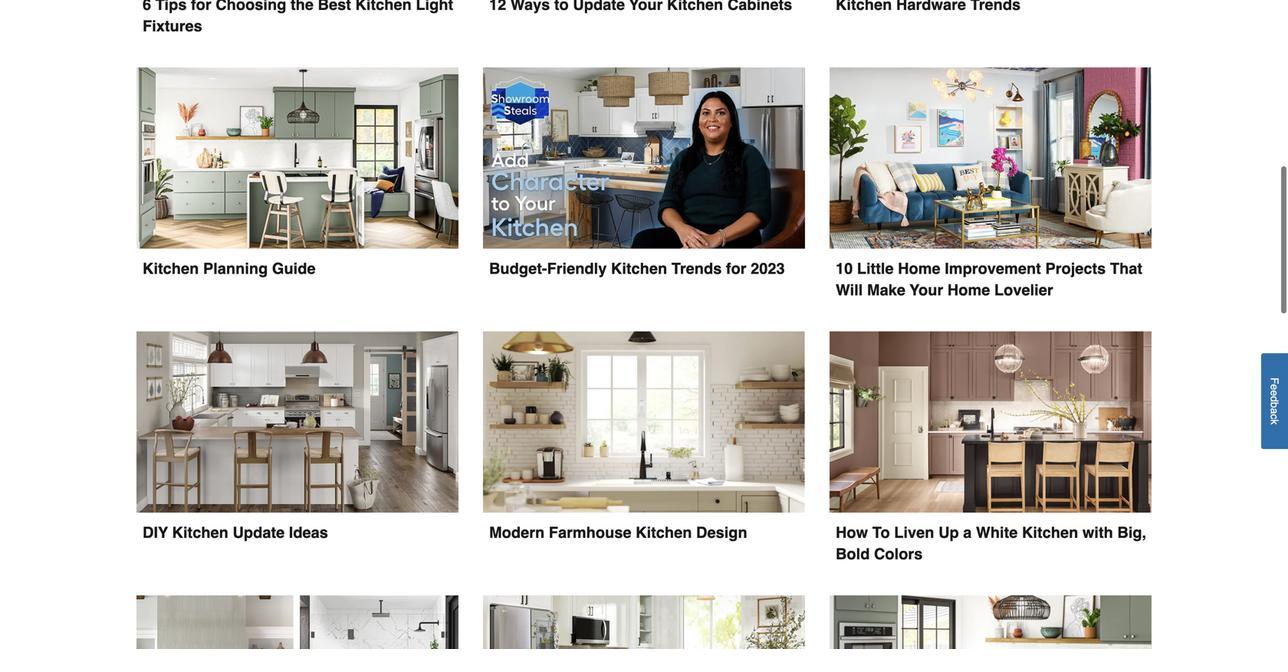 Task type: vqa. For each thing, say whether or not it's contained in the screenshot.
39.37-In W Brown Iron Wood-Burning Fire Pit $ 299 . 00 $379.00
no



Task type: locate. For each thing, give the bounding box(es) containing it.
friendly
[[547, 260, 607, 278]]

a white kitchen with a suite of lg appliances. image
[[483, 596, 805, 650]]

how
[[836, 524, 868, 542]]

10 little home improvement projects that will make your home lovelier
[[836, 260, 1147, 299]]

10 little home improvement projects that will make your home lovelier link
[[830, 68, 1152, 301]]

1 vertical spatial home
[[948, 281, 990, 299]]

kitchen left "with"
[[1022, 524, 1079, 542]]

planning
[[203, 260, 268, 278]]

colors
[[874, 546, 923, 563]]

home up your
[[898, 260, 941, 278]]

guide
[[272, 260, 316, 278]]

0 vertical spatial a
[[1269, 408, 1281, 414]]

1 vertical spatial for
[[726, 260, 747, 278]]

projects
[[1046, 260, 1106, 278]]

0 vertical spatial home
[[898, 260, 941, 278]]

e up b at the bottom of the page
[[1269, 391, 1281, 397]]

modern farmhouse kitchen design
[[489, 524, 748, 542]]

liven
[[894, 524, 935, 542]]

a right 'up'
[[963, 524, 972, 542]]

light
[[416, 0, 453, 13]]

for inside budget-friendly kitchen trends for 2023 link
[[726, 260, 747, 278]]

1 horizontal spatial for
[[726, 260, 747, 278]]

kitchen right diy
[[172, 524, 228, 542]]

a shoppable kitchen image with different building materials and fixtures. image
[[830, 596, 1152, 650]]

how to liven up a white kitchen with big, bold colors link
[[830, 332, 1152, 565]]

kitchen
[[355, 0, 412, 13], [143, 260, 199, 278], [611, 260, 667, 278], [636, 524, 692, 542], [172, 524, 228, 542], [1022, 524, 1079, 542]]

0 horizontal spatial home
[[898, 260, 941, 278]]

to
[[873, 524, 890, 542]]

modern farmhouse kitchen design link
[[483, 332, 805, 544]]

best
[[318, 0, 351, 13]]

a kitchen with sage green cabinets, wood herringbone floors and an open black pendant. image
[[137, 68, 459, 249]]

big,
[[1118, 524, 1147, 542]]

f e e d b a c k button
[[1262, 354, 1288, 450]]

e up d
[[1269, 385, 1281, 391]]

k
[[1269, 420, 1281, 425]]

2023
[[751, 260, 785, 278]]

design
[[696, 524, 748, 542]]

for right tips
[[191, 0, 211, 13]]

for
[[191, 0, 211, 13], [726, 260, 747, 278]]

0 horizontal spatial a
[[963, 524, 972, 542]]

1 horizontal spatial a
[[1269, 408, 1281, 414]]

a inside "how to liven up a white kitchen with big, bold colors"
[[963, 524, 972, 542]]

home
[[898, 260, 941, 278], [948, 281, 990, 299]]

b
[[1269, 403, 1281, 408]]

0 vertical spatial for
[[191, 0, 211, 13]]

kitchen right best
[[355, 0, 412, 13]]

for left 2023 on the top of the page
[[726, 260, 747, 278]]

home down improvement
[[948, 281, 990, 299]]

c
[[1269, 414, 1281, 420]]

a living room features updated lighting, house plants, a styled shelf and layers of rugs. image
[[830, 68, 1152, 249]]

for inside 6 tips for choosing the best kitchen light fixtures
[[191, 0, 211, 13]]

e
[[1269, 385, 1281, 391], [1269, 391, 1281, 397]]

6
[[143, 0, 151, 13]]

that
[[1110, 260, 1143, 278]]

ideas
[[289, 524, 328, 542]]

0 horizontal spatial for
[[191, 0, 211, 13]]

make
[[867, 281, 906, 299]]

f e e d b a c k
[[1269, 378, 1281, 425]]

diy kitchen update ideas link
[[137, 332, 459, 544]]

a up "k"
[[1269, 408, 1281, 414]]

bold
[[836, 546, 870, 563]]

your
[[910, 281, 944, 299]]

a
[[1269, 408, 1281, 414], [963, 524, 972, 542]]

1 horizontal spatial home
[[948, 281, 990, 299]]

choosing
[[216, 0, 286, 13]]

tips
[[155, 0, 187, 13]]

will
[[836, 281, 863, 299]]

1 vertical spatial a
[[963, 524, 972, 542]]

diy kitchen update ideas
[[143, 524, 328, 542]]

budget-friendly kitchen trends for 2023 link
[[483, 68, 805, 280]]

a kitchen with taupe cabinets, a black faucet, white countertops and open shelving.-style kitchen. image
[[483, 332, 805, 513]]



Task type: describe. For each thing, give the bounding box(es) containing it.
kitchen inside 6 tips for choosing the best kitchen light fixtures
[[355, 0, 412, 13]]

modern
[[489, 524, 545, 542]]

kitchen left trends
[[611, 260, 667, 278]]

update
[[233, 524, 285, 542]]

10
[[836, 260, 853, 278]]

farmhouse
[[549, 524, 632, 542]]

budget-friendly kitchen trends for 2023
[[489, 260, 785, 278]]

the
[[291, 0, 314, 13]]

with
[[1083, 524, 1113, 542]]

6 tips for choosing the best kitchen light fixtures link
[[137, 0, 459, 37]]

lovelier
[[995, 281, 1053, 299]]

a kitchen designer seated in front of a new kitchen. image
[[483, 68, 805, 249]]

kitchen inside "how to liven up a white kitchen with big, bold colors"
[[1022, 524, 1079, 542]]

little
[[857, 260, 894, 278]]

white
[[976, 524, 1018, 542]]

a fireplace with taupe tile flanked by bookcases and a shower with white and gray marble wall tile. image
[[137, 596, 459, 650]]

budget-
[[489, 260, 547, 278]]

kitchen left 'planning'
[[143, 260, 199, 278]]

6 tips for choosing the best kitchen light fixtures
[[143, 0, 458, 35]]

fixtures
[[143, 17, 202, 35]]

how to liven up a white kitchen with big, bold colors
[[836, 524, 1151, 563]]

kitchen planning guide link
[[137, 68, 459, 279]]

2 e from the top
[[1269, 391, 1281, 397]]

improvement
[[945, 260, 1041, 278]]

kitchen left 'design'
[[636, 524, 692, 542]]

a inside button
[[1269, 408, 1281, 414]]

kitchen inside "link"
[[172, 524, 228, 542]]

d
[[1269, 397, 1281, 403]]

up
[[939, 524, 959, 542]]

f
[[1269, 378, 1281, 385]]

kitchen planning guide
[[143, 260, 316, 278]]

a modern kitchen with a breakfast bar, stainless steel appliances and pendant lights. image
[[137, 332, 459, 513]]

a mauve kitchen with a black center island and three natural colored benches. image
[[830, 332, 1152, 513]]

diy
[[143, 524, 168, 542]]

trends
[[672, 260, 722, 278]]

1 e from the top
[[1269, 385, 1281, 391]]



